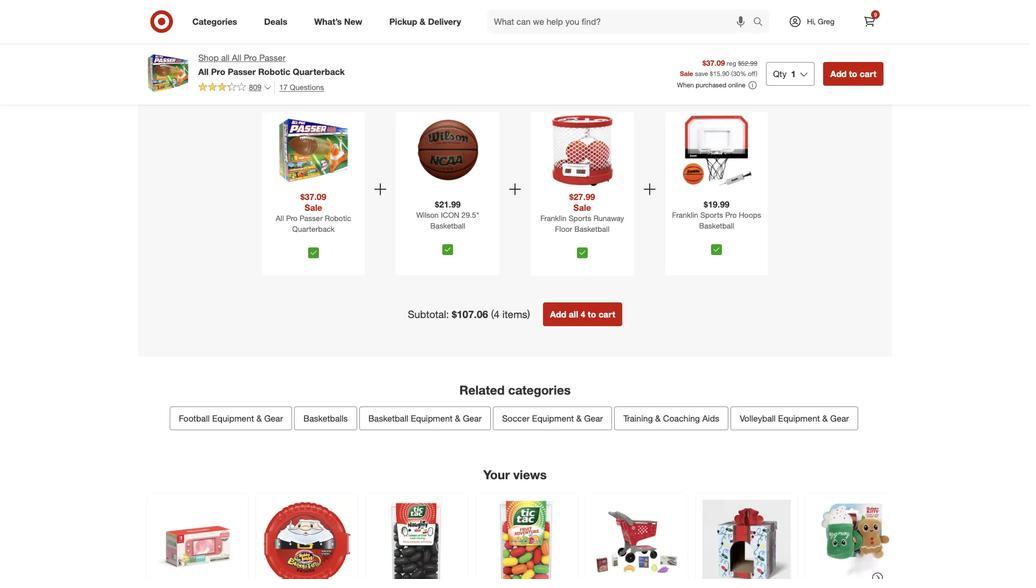 Task type: describe. For each thing, give the bounding box(es) containing it.
items)
[[503, 308, 530, 320]]

questions
[[290, 82, 324, 92]]

basketball inside $19.99 franklin sports pro hoops basketball
[[700, 221, 735, 230]]

0 horizontal spatial all
[[198, 66, 209, 77]]

add for add all 4 to cart
[[550, 309, 567, 320]]

$21.99
[[435, 199, 461, 210]]

4
[[581, 309, 586, 320]]

pro for shop all all pro passer all pro passer robotic quarterback
[[244, 52, 257, 63]]

& for volleyball equipment & gear
[[823, 413, 828, 424]]

search button
[[749, 10, 775, 36]]

$37.09 for sale
[[301, 192, 327, 202]]

pro for $19.99 franklin sports pro hoops basketball
[[726, 210, 737, 219]]

volleyball equipment & gear
[[740, 413, 850, 424]]

$27.99 sale franklin sports runaway floor basketball
[[541, 192, 625, 234]]

sale inside $37.09 reg $52.99 sale save $ 15.90 ( 30 % off )
[[680, 70, 694, 78]]

basketball equipment & gear
[[369, 413, 482, 424]]

0 vertical spatial cart
[[860, 68, 877, 79]]

)
[[756, 70, 758, 78]]

your
[[484, 467, 510, 482]]

& for football equipment & gear
[[257, 413, 262, 424]]

gear for basketball equipment & gear
[[463, 413, 482, 424]]

categories
[[508, 382, 571, 397]]

809
[[249, 83, 262, 92]]

$37.09 for reg
[[703, 58, 726, 68]]

17 questions
[[279, 82, 324, 92]]

0 horizontal spatial cart
[[599, 309, 616, 320]]

hubba bubba holiday bubble tape - 2oz image
[[263, 500, 352, 579]]

qty
[[774, 68, 787, 79]]

gear for football equipment & gear
[[264, 413, 283, 424]]

purchased
[[696, 81, 727, 89]]

franklin inside $27.99 sale franklin sports runaway floor basketball
[[541, 214, 567, 223]]

target toy shopping cart image
[[593, 500, 681, 579]]

when purchased online
[[678, 81, 746, 89]]

$52.99
[[739, 60, 758, 68]]

wilson icon 29.5" basketball link
[[399, 210, 498, 240]]

soccer equipment & gear link
[[493, 407, 613, 430]]

hoops
[[739, 210, 762, 219]]

sports inside $19.99 franklin sports pro hoops basketball
[[701, 210, 724, 219]]

qty 1
[[774, 68, 796, 79]]

aids
[[703, 413, 720, 424]]

equipment for basketball
[[411, 413, 453, 424]]

floor
[[555, 224, 573, 234]]

29.5"
[[462, 210, 480, 219]]

subtotal: $107.06 (4 items)
[[408, 308, 530, 320]]

save
[[695, 70, 709, 78]]

(
[[732, 70, 733, 78]]

basketballs
[[304, 413, 348, 424]]

hi, greg
[[808, 17, 835, 26]]

tic tac fruit adventure mint candies - 1oz image
[[483, 500, 571, 579]]

shop all all pro passer all pro passer robotic quarterback
[[198, 52, 345, 77]]

volleyball
[[740, 413, 776, 424]]

sale for $27.99
[[574, 202, 592, 213]]

all for $37.09 sale all pro passer robotic quarterback
[[276, 214, 284, 223]]

all for add
[[569, 309, 579, 320]]

$21.99 wilson icon 29.5" basketball
[[417, 199, 480, 230]]

off
[[749, 70, 756, 78]]

franklin sports pro hoops basketball image
[[681, 114, 754, 187]]

franklin sports runaway floor basketball image
[[546, 114, 619, 187]]

quarterback inside $37.09 sale all pro passer robotic quarterback
[[292, 224, 335, 234]]

hi,
[[808, 17, 816, 26]]

what's new
[[314, 16, 363, 27]]

shop
[[198, 52, 219, 63]]

$107.06
[[452, 308, 489, 320]]

& for basketball equipment & gear
[[455, 413, 461, 424]]

add for add to cart
[[831, 68, 847, 79]]

(4
[[491, 308, 500, 320]]

your views
[[484, 467, 547, 482]]

training
[[624, 413, 653, 424]]

basketball inside $21.99 wilson icon 29.5" basketball
[[431, 221, 466, 230]]

categories
[[192, 16, 237, 27]]

1 vertical spatial to
[[588, 309, 597, 320]]

sale for $37.09
[[305, 202, 322, 213]]

nintendo switch lite - animal crossing: new horizons bundle - isabelle's aloha edition image
[[153, 500, 242, 579]]

add to cart
[[831, 68, 877, 79]]

deals link
[[255, 10, 301, 33]]

wilson icon 29.5" basketball image
[[412, 114, 485, 187]]

tic tac mint sour cherry - 0.84oz image
[[373, 500, 461, 579]]

all pro passer robotic quarterback image
[[277, 114, 350, 187]]

football equipment & gear
[[179, 413, 283, 424]]

$37.09 sale all pro passer robotic quarterback
[[276, 192, 351, 234]]

pickup
[[390, 16, 418, 27]]



Task type: locate. For each thing, give the bounding box(es) containing it.
search
[[749, 17, 775, 28]]

0 vertical spatial passer
[[259, 52, 286, 63]]

2 horizontal spatial all
[[276, 214, 284, 223]]

pro inside $19.99 franklin sports pro hoops basketball
[[726, 210, 737, 219]]

3 equipment from the left
[[532, 413, 574, 424]]

2 gear from the left
[[463, 413, 482, 424]]

1 horizontal spatial add
[[831, 68, 847, 79]]

image of all pro passer robotic quarterback image
[[147, 52, 190, 95]]

$37.09 reg $52.99 sale save $ 15.90 ( 30 % off )
[[680, 58, 758, 78]]

1 horizontal spatial all
[[232, 52, 242, 63]]

add all 4 to cart
[[550, 309, 616, 320]]

1 horizontal spatial franklin
[[673, 210, 699, 219]]

passer inside $37.09 sale all pro passer robotic quarterback
[[300, 214, 323, 223]]

What can we help you find? suggestions appear below search field
[[488, 10, 756, 33]]

basketball
[[431, 221, 466, 230], [700, 221, 735, 230], [575, 224, 610, 234], [369, 413, 409, 424]]

football
[[179, 413, 210, 424]]

coaching
[[664, 413, 700, 424]]

1 vertical spatial add
[[550, 309, 567, 320]]

reg
[[727, 60, 737, 68]]

2 horizontal spatial passer
[[300, 214, 323, 223]]

online
[[729, 81, 746, 89]]

robotic inside $37.09 sale all pro passer robotic quarterback
[[325, 214, 351, 223]]

related
[[460, 382, 505, 397]]

equipment for volleyball
[[779, 413, 821, 424]]

& for soccer equipment & gear
[[577, 413, 582, 424]]

17
[[279, 82, 288, 92]]

robotic inside shop all all pro passer all pro passer robotic quarterback
[[258, 66, 291, 77]]

greg
[[818, 17, 835, 26]]

None checkbox
[[712, 244, 723, 255], [308, 248, 319, 258], [712, 244, 723, 255], [308, 248, 319, 258]]

0 horizontal spatial robotic
[[258, 66, 291, 77]]

0 horizontal spatial add
[[550, 309, 567, 320]]

sale inside $27.99 sale franklin sports runaway floor basketball
[[574, 202, 592, 213]]

0 horizontal spatial passer
[[228, 66, 256, 77]]

None checkbox
[[443, 244, 454, 255], [577, 248, 588, 258], [443, 244, 454, 255], [577, 248, 588, 258]]

0 horizontal spatial $37.09
[[301, 192, 327, 202]]

delivery
[[428, 16, 462, 27]]

franklin sports pro hoops basketball link
[[668, 210, 767, 240]]

$19.99 franklin sports pro hoops basketball
[[673, 199, 762, 230]]

related categories
[[460, 382, 571, 397]]

0 horizontal spatial sale
[[305, 202, 322, 213]]

1 horizontal spatial passer
[[259, 52, 286, 63]]

equipment
[[212, 413, 254, 424], [411, 413, 453, 424], [532, 413, 574, 424], [779, 413, 821, 424]]

1 vertical spatial all
[[198, 66, 209, 77]]

gear for soccer equipment & gear
[[585, 413, 603, 424]]

to
[[850, 68, 858, 79], [588, 309, 597, 320]]

1 vertical spatial robotic
[[325, 214, 351, 223]]

$37.09 inside $37.09 sale all pro passer robotic quarterback
[[301, 192, 327, 202]]

0 vertical spatial all
[[232, 52, 242, 63]]

1 vertical spatial cart
[[599, 309, 616, 320]]

1 horizontal spatial to
[[850, 68, 858, 79]]

add
[[831, 68, 847, 79], [550, 309, 567, 320]]

17 questions link
[[275, 81, 324, 94]]

gear for volleyball equipment & gear
[[831, 413, 850, 424]]

basketballs link
[[295, 407, 357, 430]]

0 vertical spatial add
[[831, 68, 847, 79]]

basketball inside $27.99 sale franklin sports runaway floor basketball
[[575, 224, 610, 234]]

all
[[221, 52, 230, 63], [569, 309, 579, 320]]

soccer equipment & gear
[[502, 413, 603, 424]]

quirky kitty moggy's eggnoggy cat toy image
[[813, 500, 901, 579]]

franklin inside $19.99 franklin sports pro hoops basketball
[[673, 210, 699, 219]]

%
[[741, 70, 747, 78]]

pickup & delivery link
[[380, 10, 475, 33]]

training & coaching aids link
[[615, 407, 729, 430]]

1 horizontal spatial sale
[[574, 202, 592, 213]]

passer for shop
[[259, 52, 286, 63]]

2 vertical spatial all
[[276, 214, 284, 223]]

gear
[[264, 413, 283, 424], [463, 413, 482, 424], [585, 413, 603, 424], [831, 413, 850, 424]]

all right shop
[[221, 52, 230, 63]]

1 horizontal spatial sports
[[701, 210, 724, 219]]

when
[[678, 81, 694, 89]]

all inside $37.09 sale all pro passer robotic quarterback
[[276, 214, 284, 223]]

$19.99
[[704, 199, 730, 210]]

all left 4
[[569, 309, 579, 320]]

0 horizontal spatial franklin
[[541, 214, 567, 223]]

$37.09
[[703, 58, 726, 68], [301, 192, 327, 202]]

all
[[232, 52, 242, 63], [198, 66, 209, 77], [276, 214, 284, 223]]

equipment for soccer
[[532, 413, 574, 424]]

sports up floor
[[569, 214, 592, 223]]

training & coaching aids
[[624, 413, 720, 424]]

all inside button
[[569, 309, 579, 320]]

1 gear from the left
[[264, 413, 283, 424]]

$27.99
[[570, 192, 596, 202]]

0 horizontal spatial to
[[588, 309, 597, 320]]

holiday present cat playhouse scratcher - wondershop™ image
[[703, 500, 791, 579]]

sports down "$19.99"
[[701, 210, 724, 219]]

4 equipment from the left
[[779, 413, 821, 424]]

cart
[[860, 68, 877, 79], [599, 309, 616, 320]]

franklin
[[673, 210, 699, 219], [541, 214, 567, 223]]

gear inside 'link'
[[585, 413, 603, 424]]

subtotal:
[[408, 308, 449, 320]]

pro for $37.09 sale all pro passer robotic quarterback
[[286, 214, 298, 223]]

soccer
[[502, 413, 530, 424]]

9 link
[[858, 10, 882, 33]]

809 link
[[198, 81, 272, 94]]

1 vertical spatial all
[[569, 309, 579, 320]]

franklin sports runaway floor basketball link
[[533, 213, 632, 243]]

0 vertical spatial robotic
[[258, 66, 291, 77]]

0 vertical spatial to
[[850, 68, 858, 79]]

30
[[733, 70, 741, 78]]

wilson
[[417, 210, 439, 219]]

basketball equipment & gear link
[[359, 407, 491, 430]]

categories link
[[183, 10, 251, 33]]

2 vertical spatial passer
[[300, 214, 323, 223]]

0 vertical spatial $37.09
[[703, 58, 726, 68]]

sports inside $27.99 sale franklin sports runaway floor basketball
[[569, 214, 592, 223]]

1 equipment from the left
[[212, 413, 254, 424]]

pro inside $37.09 sale all pro passer robotic quarterback
[[286, 214, 298, 223]]

2 equipment from the left
[[411, 413, 453, 424]]

all for shop
[[221, 52, 230, 63]]

1 vertical spatial quarterback
[[292, 224, 335, 234]]

3 gear from the left
[[585, 413, 603, 424]]

equipment for football
[[212, 413, 254, 424]]

sale inside $37.09 sale all pro passer robotic quarterback
[[305, 202, 322, 213]]

0 vertical spatial quarterback
[[293, 66, 345, 77]]

all pro passer robotic quarterback link
[[264, 213, 363, 243]]

quarterback
[[293, 66, 345, 77], [292, 224, 335, 234]]

what's
[[314, 16, 342, 27]]

2 horizontal spatial sale
[[680, 70, 694, 78]]

equipment inside 'link'
[[532, 413, 574, 424]]

1 horizontal spatial cart
[[860, 68, 877, 79]]

1 vertical spatial passer
[[228, 66, 256, 77]]

pickup & delivery
[[390, 16, 462, 27]]

pro
[[244, 52, 257, 63], [211, 66, 225, 77], [726, 210, 737, 219], [286, 214, 298, 223]]

$37.09 inside $37.09 reg $52.99 sale save $ 15.90 ( 30 % off )
[[703, 58, 726, 68]]

runaway
[[594, 214, 625, 223]]

quarterback inside shop all all pro passer all pro passer robotic quarterback
[[293, 66, 345, 77]]

0 horizontal spatial all
[[221, 52, 230, 63]]

0 horizontal spatial sports
[[569, 214, 592, 223]]

0 vertical spatial all
[[221, 52, 230, 63]]

1 vertical spatial $37.09
[[301, 192, 327, 202]]

sports
[[701, 210, 724, 219], [569, 214, 592, 223]]

sale
[[680, 70, 694, 78], [305, 202, 322, 213], [574, 202, 592, 213]]

cart down 9 link
[[860, 68, 877, 79]]

passer for $37.09
[[300, 214, 323, 223]]

all inside shop all all pro passer all pro passer robotic quarterback
[[221, 52, 230, 63]]

1 horizontal spatial all
[[569, 309, 579, 320]]

& inside 'link'
[[577, 413, 582, 424]]

views
[[514, 467, 547, 482]]

deals
[[264, 16, 287, 27]]

$37.09 up the all pro passer robotic quarterback 'link'
[[301, 192, 327, 202]]

4 gear from the left
[[831, 413, 850, 424]]

new
[[344, 16, 363, 27]]

$37.09 up $
[[703, 58, 726, 68]]

1 horizontal spatial $37.09
[[703, 58, 726, 68]]

add all 4 to cart button
[[543, 303, 623, 326]]

volleyball equipment & gear link
[[731, 407, 859, 430]]

football equipment & gear link
[[170, 407, 292, 430]]

15.90
[[714, 70, 730, 78]]

add left 4
[[550, 309, 567, 320]]

9
[[875, 11, 878, 18]]

all for shop all all pro passer all pro passer robotic quarterback
[[232, 52, 242, 63]]

1 horizontal spatial robotic
[[325, 214, 351, 223]]

$
[[710, 70, 714, 78]]

what's new link
[[305, 10, 376, 33]]

add to cart button
[[824, 62, 884, 86]]

robotic
[[258, 66, 291, 77], [325, 214, 351, 223]]

passer
[[259, 52, 286, 63], [228, 66, 256, 77], [300, 214, 323, 223]]

icon
[[441, 210, 460, 219]]

cart right 4
[[599, 309, 616, 320]]

add right 1
[[831, 68, 847, 79]]

1
[[792, 68, 796, 79]]



Task type: vqa. For each thing, say whether or not it's contained in the screenshot.
Football Equipment & Gear Gear
yes



